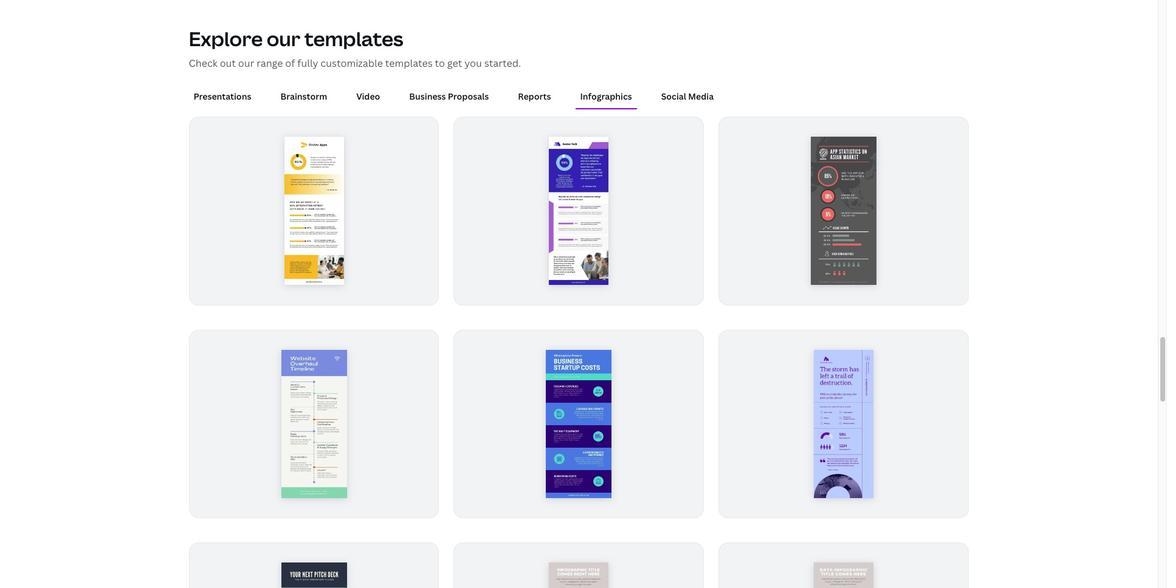 Task type: vqa. For each thing, say whether or not it's contained in the screenshot.
'Your account'
no



Task type: locate. For each thing, give the bounding box(es) containing it.
blue and purple casual corporate app development startup business infographic image
[[549, 137, 609, 286]]

templates left to
[[385, 56, 433, 70]]

our up the of
[[267, 25, 301, 52]]

infographic template white rounds big numbers solid light pink background feminine style image
[[549, 563, 609, 589]]

1 horizontal spatial our
[[267, 25, 301, 52]]

templates
[[304, 25, 403, 52], [385, 56, 433, 70]]

0 vertical spatial templates
[[304, 25, 403, 52]]

of
[[285, 56, 295, 70]]

templates up customizable
[[304, 25, 403, 52]]

our right out
[[238, 56, 254, 70]]

0 vertical spatial our
[[267, 25, 301, 52]]

check
[[189, 56, 218, 70]]

fully
[[298, 56, 318, 70]]

out
[[220, 56, 236, 70]]

video
[[356, 90, 380, 102]]

retro color costing business infographics image
[[546, 350, 612, 499]]

to
[[435, 56, 445, 70]]

media
[[688, 90, 714, 102]]

brainstorm button
[[276, 85, 332, 108]]

brainstorm
[[281, 90, 327, 102]]

our
[[267, 25, 301, 52], [238, 56, 254, 70]]

business proposals
[[409, 90, 489, 102]]

social
[[661, 90, 686, 102]]

0 horizontal spatial our
[[238, 56, 254, 70]]

green and red app statistics infographics image
[[812, 137, 877, 286]]

customizable
[[321, 56, 383, 70]]

1 vertical spatial templates
[[385, 56, 433, 70]]

business
[[409, 90, 446, 102]]



Task type: describe. For each thing, give the bounding box(es) containing it.
video button
[[352, 85, 385, 108]]

proposals
[[448, 90, 489, 102]]

infographics button
[[575, 85, 637, 108]]

yellow professional gradient app development business infographic image
[[284, 137, 344, 286]]

presentations
[[194, 90, 251, 102]]

brown pitch deck slides business infographic image
[[281, 563, 347, 589]]

presentations button
[[189, 85, 256, 108]]

social media button
[[657, 85, 719, 108]]

reports
[[518, 90, 551, 102]]

reports button
[[513, 85, 556, 108]]

blue and purple monotone minimalist storm crisis hub infographic image
[[814, 350, 874, 499]]

range
[[257, 56, 283, 70]]

business proposals button
[[405, 85, 494, 108]]

infographics
[[580, 90, 632, 102]]

1 vertical spatial our
[[238, 56, 254, 70]]

get
[[447, 56, 462, 70]]

you
[[465, 56, 482, 70]]

started.
[[484, 56, 521, 70]]

blue and green bold & bright project progress timeline infographic image
[[281, 350, 347, 499]]

explore
[[189, 25, 263, 52]]

data infographic with bar and donut charts image
[[814, 563, 874, 589]]

explore our templates check out our range of fully customizable templates to get you started.
[[189, 25, 521, 70]]

social media
[[661, 90, 714, 102]]



